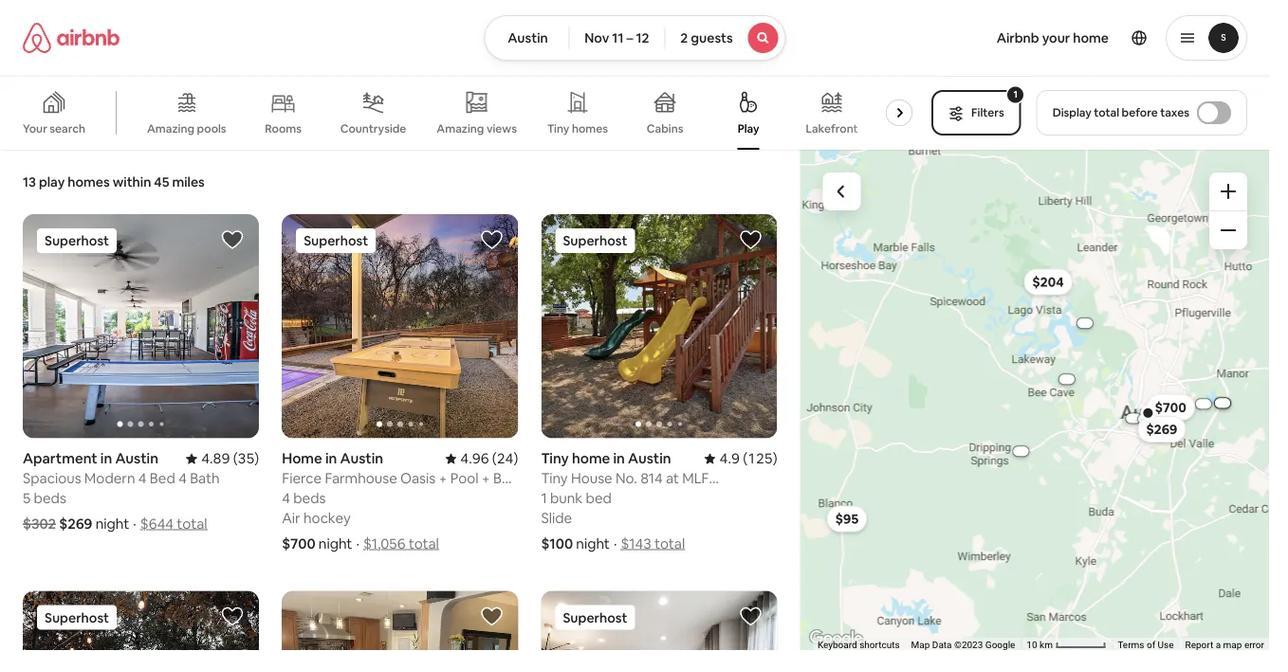 Task type: describe. For each thing, give the bounding box(es) containing it.
beds inside 4 beds air hockey $700 night · $1,056 total
[[293, 490, 326, 508]]

austin inside 'apartment in austin spacious modern 4 bed 4 bath 5 beds $302 $269 night · $644 total'
[[115, 450, 158, 468]]

of
[[1147, 640, 1156, 651]]

2 guests button
[[664, 15, 786, 61]]

$700 inside 4 beds air hockey $700 night · $1,056 total
[[282, 535, 316, 554]]

shortcuts
[[860, 640, 900, 651]]

map data ©2023 google
[[911, 640, 1015, 651]]

pools
[[197, 121, 226, 136]]

keyboard shortcuts
[[818, 640, 900, 651]]

add to wishlist: apartment in austin image
[[221, 229, 244, 251]]

google image
[[805, 627, 868, 652]]

terms of use
[[1118, 640, 1174, 651]]

tiny homes
[[547, 121, 608, 136]]

austin inside button
[[508, 29, 548, 46]]

display total before taxes button
[[1037, 90, 1247, 136]]

home
[[282, 450, 322, 468]]

terms of use link
[[1118, 640, 1174, 651]]

views
[[487, 121, 517, 136]]

$269 inside button
[[1147, 421, 1178, 438]]

13 play homes within 45 miles
[[23, 174, 205, 191]]

bath
[[190, 470, 220, 488]]

$269 inside 'apartment in austin spacious modern 4 bed 4 bath 5 beds $302 $269 night · $644 total'
[[59, 515, 92, 534]]

your
[[23, 121, 47, 136]]

nov 11 – 12 button
[[569, 15, 665, 61]]

add to wishlist: tiny home in austin image
[[740, 229, 762, 251]]

10
[[1027, 640, 1038, 651]]

display total before taxes
[[1053, 105, 1190, 120]]

google
[[986, 640, 1015, 651]]

report a map error link
[[1185, 640, 1265, 651]]

nov
[[585, 29, 609, 46]]

report a map error
[[1185, 640, 1265, 651]]

$204
[[1033, 274, 1064, 291]]

rooms
[[265, 121, 302, 136]]

zoom out image
[[1221, 223, 1236, 238]]

amazing pools
[[147, 121, 226, 136]]

hockey
[[304, 510, 351, 528]]

4 inside 4 beds air hockey $700 night · $1,056 total
[[282, 490, 290, 508]]

tiny for tiny homes
[[547, 121, 570, 136]]

air
[[282, 510, 300, 528]]

4.9 out of 5 average rating,  125 reviews image
[[704, 450, 777, 468]]

apartment in austin spacious modern 4 bed 4 bath 5 beds $302 $269 night · $644 total
[[23, 450, 220, 534]]

zoom in image
[[1221, 184, 1236, 199]]

lakefront
[[806, 121, 858, 136]]

10 km
[[1027, 640, 1055, 651]]

bunk
[[550, 490, 583, 508]]

airbnb your home
[[997, 29, 1109, 46]]

$700 button
[[1147, 394, 1195, 421]]

km
[[1040, 640, 1053, 651]]

0 horizontal spatial home
[[572, 450, 610, 468]]

night inside 'apartment in austin spacious modern 4 bed 4 bath 5 beds $302 $269 night · $644 total'
[[95, 515, 129, 534]]

taxes
[[1160, 105, 1190, 120]]

$302
[[23, 515, 56, 534]]

1 horizontal spatial 4
[[178, 470, 187, 488]]

4.96
[[460, 450, 489, 468]]

12
[[636, 29, 649, 46]]

add to wishlist: villa in austin image
[[221, 606, 244, 629]]

total inside 4 beds air hockey $700 night · $1,056 total
[[409, 535, 439, 554]]

tiny home in austin
[[541, 450, 671, 468]]

$1,056 total button
[[363, 535, 439, 554]]

total inside '1 bunk bed slide $100 night · $143 total'
[[655, 535, 685, 554]]

map
[[1223, 640, 1242, 651]]

$1,056
[[363, 535, 405, 554]]

0 vertical spatial homes
[[572, 121, 608, 136]]

(24)
[[492, 450, 518, 468]]

$95 button
[[827, 506, 868, 533]]

google map
showing 15 stays. region
[[800, 150, 1270, 652]]

3 in from the left
[[613, 450, 625, 468]]

cabins
[[647, 121, 683, 136]]

4.9
[[720, 450, 740, 468]]

slide
[[541, 510, 572, 528]]

$100
[[541, 535, 573, 554]]

home inside profile element
[[1073, 29, 1109, 46]]

a
[[1216, 640, 1221, 651]]

none search field containing austin
[[484, 15, 786, 61]]

airbnb
[[997, 29, 1039, 46]]

error
[[1245, 640, 1265, 651]]

10 km button
[[1021, 638, 1112, 652]]

beds inside 'apartment in austin spacious modern 4 bed 4 bath 5 beds $302 $269 night · $644 total'
[[34, 490, 66, 508]]

add to wishlist: home in austin image
[[480, 229, 503, 251]]



Task type: locate. For each thing, give the bounding box(es) containing it.
keyboard shortcuts button
[[818, 639, 900, 652]]

–
[[626, 29, 633, 46]]

2
[[681, 29, 688, 46]]

filters
[[972, 105, 1004, 120]]

profile element
[[809, 0, 1247, 76]]

home up bed
[[572, 450, 610, 468]]

austin button
[[484, 15, 569, 61]]

0 horizontal spatial $700
[[282, 535, 316, 554]]

1 vertical spatial homes
[[68, 174, 110, 191]]

· left $143
[[614, 535, 617, 554]]

terms
[[1118, 640, 1145, 651]]

· left $1,056
[[356, 535, 359, 554]]

night down "hockey"
[[319, 535, 352, 554]]

in for home
[[325, 450, 337, 468]]

night inside 4 beds air hockey $700 night · $1,056 total
[[319, 535, 352, 554]]

0 horizontal spatial amazing
[[147, 121, 194, 136]]

$700 inside button
[[1155, 399, 1187, 416]]

amazing
[[437, 121, 484, 136], [147, 121, 194, 136]]

night for $100
[[576, 535, 610, 554]]

1 horizontal spatial beds
[[293, 490, 326, 508]]

tiny for tiny home in austin
[[541, 450, 569, 468]]

· for $100
[[614, 535, 617, 554]]

4 beds air hockey $700 night · $1,056 total
[[282, 490, 439, 554]]

beds
[[34, 490, 66, 508], [293, 490, 326, 508]]

1 horizontal spatial homes
[[572, 121, 608, 136]]

1 down airbnb
[[1014, 88, 1018, 101]]

2 horizontal spatial 4
[[282, 490, 290, 508]]

modern
[[84, 470, 135, 488]]

apartment
[[23, 450, 97, 468]]

1 horizontal spatial $269
[[1147, 421, 1178, 438]]

play
[[39, 174, 65, 191]]

0 vertical spatial home
[[1073, 29, 1109, 46]]

home
[[1073, 29, 1109, 46], [572, 450, 610, 468]]

amazing for amazing views
[[437, 121, 484, 136]]

total right $1,056
[[409, 535, 439, 554]]

$95
[[836, 511, 859, 528]]

amazing left pools
[[147, 121, 194, 136]]

play
[[738, 121, 759, 136]]

amazing views
[[437, 121, 517, 136]]

· left $644
[[133, 515, 136, 534]]

$269 button
[[1138, 416, 1186, 443]]

nov 11 – 12
[[585, 29, 649, 46]]

countryside
[[340, 121, 406, 136]]

within 45 miles
[[113, 174, 205, 191]]

$700
[[1155, 399, 1187, 416], [282, 535, 316, 554]]

1 horizontal spatial night
[[319, 535, 352, 554]]

0 vertical spatial 1
[[1014, 88, 1018, 101]]

1 bunk bed slide $100 night · $143 total
[[541, 490, 685, 554]]

1 horizontal spatial home
[[1073, 29, 1109, 46]]

keyboard
[[818, 640, 857, 651]]

night inside '1 bunk bed slide $100 night · $143 total'
[[576, 535, 610, 554]]

4.9 (125)
[[720, 450, 777, 468]]

spacious
[[23, 470, 81, 488]]

0 horizontal spatial night
[[95, 515, 129, 534]]

1 horizontal spatial 1
[[1014, 88, 1018, 101]]

austin up '1 bunk bed slide $100 night · $143 total'
[[628, 450, 671, 468]]

1 horizontal spatial amazing
[[437, 121, 484, 136]]

add to wishlist: condo in austin image
[[740, 606, 762, 629]]

1
[[1014, 88, 1018, 101], [541, 490, 547, 508]]

in
[[100, 450, 112, 468], [325, 450, 337, 468], [613, 450, 625, 468]]

1 vertical spatial $269
[[59, 515, 92, 534]]

2 in from the left
[[325, 450, 337, 468]]

· inside '1 bunk bed slide $100 night · $143 total'
[[614, 535, 617, 554]]

0 vertical spatial $700
[[1155, 399, 1187, 416]]

1 for 1
[[1014, 88, 1018, 101]]

in inside 'apartment in austin spacious modern 4 bed 4 bath 5 beds $302 $269 night · $644 total'
[[100, 450, 112, 468]]

$269 right $302 in the bottom left of the page
[[59, 515, 92, 534]]

0 horizontal spatial in
[[100, 450, 112, 468]]

guests
[[691, 29, 733, 46]]

$269 down the "$700" button
[[1147, 421, 1178, 438]]

night for $700
[[319, 535, 352, 554]]

1 inside '1 bunk bed slide $100 night · $143 total'
[[541, 490, 547, 508]]

0 horizontal spatial 1
[[541, 490, 547, 508]]

in up '1 bunk bed slide $100 night · $143 total'
[[613, 450, 625, 468]]

1 vertical spatial home
[[572, 450, 610, 468]]

1 in from the left
[[100, 450, 112, 468]]

0 horizontal spatial beds
[[34, 490, 66, 508]]

· for $700
[[356, 535, 359, 554]]

tiny
[[547, 121, 570, 136], [541, 450, 569, 468]]

(125)
[[743, 450, 777, 468]]

austin up bed
[[115, 450, 158, 468]]

1 horizontal spatial ·
[[356, 535, 359, 554]]

1 beds from the left
[[34, 490, 66, 508]]

4
[[138, 470, 147, 488], [178, 470, 187, 488], [282, 490, 290, 508]]

1 vertical spatial 1
[[541, 490, 547, 508]]

filters button
[[932, 90, 1021, 136]]

report
[[1185, 640, 1214, 651]]

total inside button
[[1094, 105, 1119, 120]]

bed
[[150, 470, 175, 488]]

tiny right views
[[547, 121, 570, 136]]

in for apartment
[[100, 450, 112, 468]]

night right $100
[[576, 535, 610, 554]]

·
[[133, 515, 136, 534], [356, 535, 359, 554], [614, 535, 617, 554]]

map
[[911, 640, 930, 651]]

1 for 1 bunk bed slide $100 night · $143 total
[[541, 490, 547, 508]]

amazing for amazing pools
[[147, 121, 194, 136]]

4.96 (24)
[[460, 450, 518, 468]]

group containing amazing views
[[0, 76, 920, 150]]

2 beds from the left
[[293, 490, 326, 508]]

bed
[[586, 490, 612, 508]]

· inside 'apartment in austin spacious modern 4 bed 4 bath 5 beds $302 $269 night · $644 total'
[[133, 515, 136, 534]]

1 vertical spatial tiny
[[541, 450, 569, 468]]

total right $143
[[655, 535, 685, 554]]

homes right the play
[[68, 174, 110, 191]]

11
[[612, 29, 624, 46]]

· inside 4 beds air hockey $700 night · $1,056 total
[[356, 535, 359, 554]]

2 horizontal spatial in
[[613, 450, 625, 468]]

$644
[[140, 515, 174, 534]]

2 guests
[[681, 29, 733, 46]]

beds down spacious
[[34, 490, 66, 508]]

search
[[50, 121, 85, 136]]

before
[[1122, 105, 1158, 120]]

4 up air
[[282, 490, 290, 508]]

total left before
[[1094, 105, 1119, 120]]

4 right bed
[[178, 470, 187, 488]]

add to wishlist: home in austin image
[[480, 606, 503, 629]]

austin left nov
[[508, 29, 548, 46]]

©2023
[[954, 640, 983, 651]]

austin right the home
[[340, 450, 383, 468]]

amazing left views
[[437, 121, 484, 136]]

$143
[[621, 535, 651, 554]]

4.89
[[201, 450, 230, 468]]

1 horizontal spatial $700
[[1155, 399, 1187, 416]]

$143 total button
[[621, 535, 685, 554]]

5
[[23, 490, 31, 508]]

0 horizontal spatial $269
[[59, 515, 92, 534]]

0 horizontal spatial ·
[[133, 515, 136, 534]]

home right the 'your'
[[1073, 29, 1109, 46]]

0 vertical spatial tiny
[[547, 121, 570, 136]]

display
[[1053, 105, 1092, 120]]

0 horizontal spatial homes
[[68, 174, 110, 191]]

4.89 out of 5 average rating,  35 reviews image
[[186, 450, 259, 468]]

in up modern
[[100, 450, 112, 468]]

home in austin
[[282, 450, 383, 468]]

in right the home
[[325, 450, 337, 468]]

0 horizontal spatial 4
[[138, 470, 147, 488]]

13
[[23, 174, 36, 191]]

total inside 'apartment in austin spacious modern 4 bed 4 bath 5 beds $302 $269 night · $644 total'
[[177, 515, 207, 534]]

$700 down air
[[282, 535, 316, 554]]

4.96 out of 5 average rating,  24 reviews image
[[445, 450, 518, 468]]

1 left "bunk"
[[541, 490, 547, 508]]

$644 total button
[[140, 515, 207, 534]]

1 vertical spatial $700
[[282, 535, 316, 554]]

4 left bed
[[138, 470, 147, 488]]

homes left cabins
[[572, 121, 608, 136]]

$204 button
[[1024, 269, 1073, 295]]

homes
[[572, 121, 608, 136], [68, 174, 110, 191]]

(35)
[[233, 450, 259, 468]]

your search
[[23, 121, 85, 136]]

your
[[1042, 29, 1070, 46]]

0 vertical spatial $269
[[1147, 421, 1178, 438]]

airbnb your home link
[[985, 18, 1120, 58]]

2 horizontal spatial night
[[576, 535, 610, 554]]

4.89 (35)
[[201, 450, 259, 468]]

beds up "hockey"
[[293, 490, 326, 508]]

total
[[1094, 105, 1119, 120], [177, 515, 207, 534], [409, 535, 439, 554], [655, 535, 685, 554]]

use
[[1158, 640, 1174, 651]]

2 horizontal spatial ·
[[614, 535, 617, 554]]

1 horizontal spatial in
[[325, 450, 337, 468]]

$269
[[1147, 421, 1178, 438], [59, 515, 92, 534]]

$700 up $269 button
[[1155, 399, 1187, 416]]

group
[[0, 76, 920, 150], [23, 214, 259, 439], [282, 214, 518, 439], [541, 214, 777, 439], [23, 592, 259, 652], [282, 592, 518, 652], [541, 592, 777, 652]]

data
[[932, 640, 952, 651]]

total right $644
[[177, 515, 207, 534]]

night left $644
[[95, 515, 129, 534]]

tiny up "bunk"
[[541, 450, 569, 468]]

None search field
[[484, 15, 786, 61]]



Task type: vqa. For each thing, say whether or not it's contained in the screenshot.
2nd Beds from the left
yes



